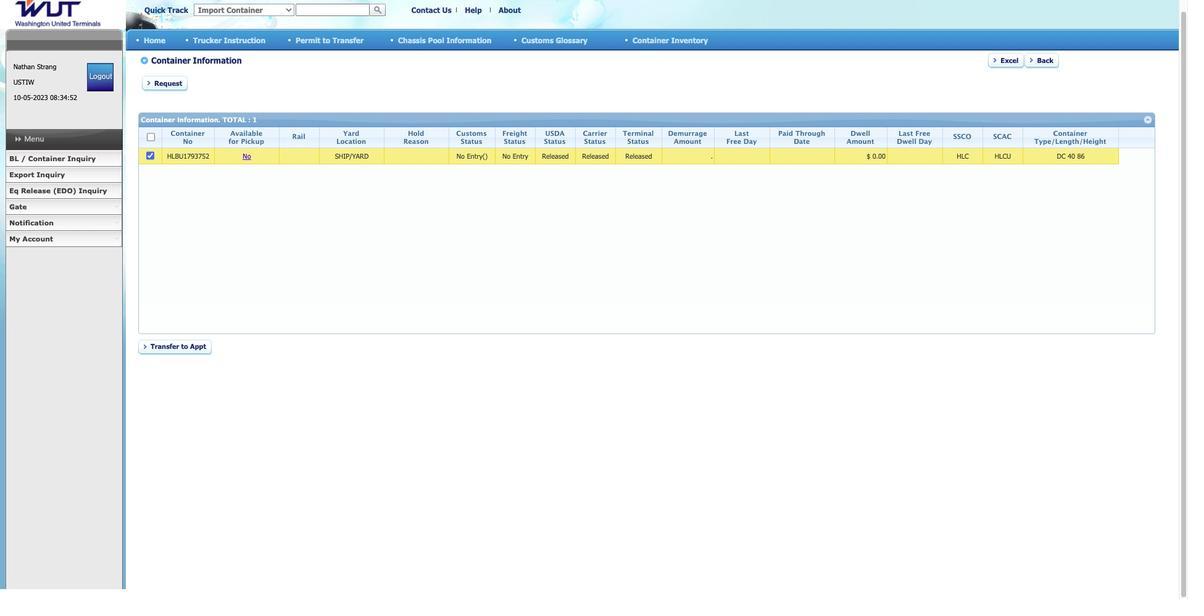 Task type: locate. For each thing, give the bounding box(es) containing it.
inquiry right (edo)
[[79, 187, 107, 195]]

contact us link
[[412, 6, 452, 14]]

1 horizontal spatial container
[[633, 36, 669, 44]]

10-
[[13, 93, 23, 101]]

bl / container inquiry link
[[6, 151, 122, 167]]

trucker instruction
[[193, 36, 266, 44]]

08:34:52
[[50, 93, 77, 101]]

contact
[[412, 6, 440, 14]]

my account
[[9, 235, 53, 243]]

container
[[633, 36, 669, 44], [28, 154, 65, 162]]

quick
[[145, 6, 166, 14]]

container up the export inquiry
[[28, 154, 65, 162]]

information
[[447, 36, 492, 44]]

inquiry up the export inquiry link
[[68, 154, 96, 162]]

1 vertical spatial container
[[28, 154, 65, 162]]

0 horizontal spatial container
[[28, 154, 65, 162]]

2 vertical spatial inquiry
[[79, 187, 107, 195]]

login image
[[87, 63, 114, 91]]

inquiry
[[68, 154, 96, 162], [37, 170, 65, 178], [79, 187, 107, 195]]

1 vertical spatial inquiry
[[37, 170, 65, 178]]

permit to transfer
[[296, 36, 364, 44]]

contact us
[[412, 6, 452, 14]]

home
[[144, 36, 166, 44]]

strang
[[37, 62, 57, 70]]

0 vertical spatial container
[[633, 36, 669, 44]]

instruction
[[224, 36, 266, 44]]

inquiry down bl / container inquiry
[[37, 170, 65, 178]]

05-
[[23, 93, 33, 101]]

help link
[[465, 6, 482, 14]]

container left inventory
[[633, 36, 669, 44]]

container inventory
[[633, 36, 708, 44]]

None text field
[[296, 4, 370, 16]]

(edo)
[[53, 187, 76, 195]]

export inquiry link
[[6, 167, 122, 183]]

quick track
[[145, 6, 188, 14]]

my
[[9, 235, 20, 243]]

notification
[[9, 219, 54, 227]]

0 vertical spatial inquiry
[[68, 154, 96, 162]]

gate link
[[6, 199, 122, 215]]

my account link
[[6, 231, 122, 247]]

ustiw
[[13, 78, 34, 86]]

customs glossary
[[522, 36, 588, 44]]



Task type: describe. For each thing, give the bounding box(es) containing it.
eq
[[9, 187, 19, 195]]

10-05-2023 08:34:52
[[13, 93, 77, 101]]

inquiry for container
[[68, 154, 96, 162]]

inquiry for (edo)
[[79, 187, 107, 195]]

chassis pool information
[[398, 36, 492, 44]]

to
[[323, 36, 331, 44]]

track
[[168, 6, 188, 14]]

account
[[22, 235, 53, 243]]

/
[[21, 154, 26, 162]]

about link
[[499, 6, 521, 14]]

notification link
[[6, 215, 122, 231]]

customs
[[522, 36, 554, 44]]

glossary
[[556, 36, 588, 44]]

export inquiry
[[9, 170, 65, 178]]

help
[[465, 6, 482, 14]]

release
[[21, 187, 51, 195]]

transfer
[[333, 36, 364, 44]]

bl
[[9, 154, 19, 162]]

export
[[9, 170, 34, 178]]

trucker
[[193, 36, 222, 44]]

inventory
[[672, 36, 708, 44]]

gate
[[9, 203, 27, 211]]

nathan strang
[[13, 62, 57, 70]]

about
[[499, 6, 521, 14]]

eq release (edo) inquiry link
[[6, 183, 122, 199]]

us
[[443, 6, 452, 14]]

2023
[[33, 93, 48, 101]]

chassis
[[398, 36, 426, 44]]

eq release (edo) inquiry
[[9, 187, 107, 195]]

permit
[[296, 36, 321, 44]]

pool
[[428, 36, 445, 44]]

nathan
[[13, 62, 35, 70]]

bl / container inquiry
[[9, 154, 96, 162]]



Task type: vqa. For each thing, say whether or not it's contained in the screenshot.
the 06:15:50
no



